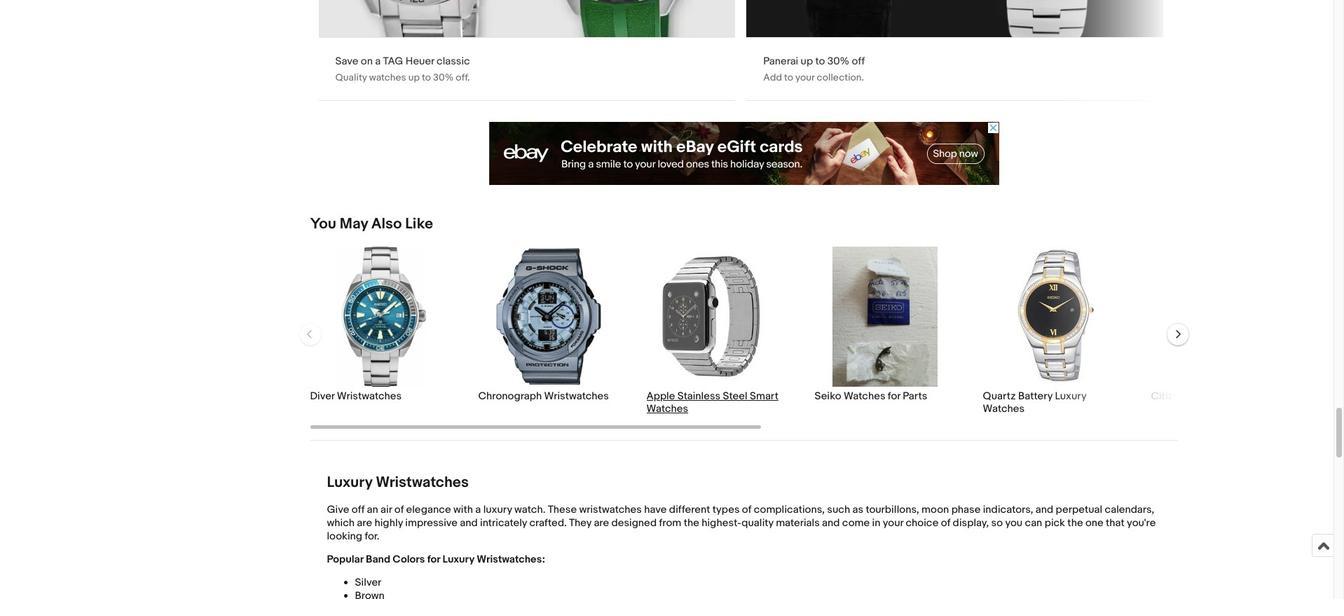 Task type: vqa. For each thing, say whether or not it's contained in the screenshot.
left 'and'
yes



Task type: describe. For each thing, give the bounding box(es) containing it.
elegance
[[406, 504, 451, 517]]

chronograph wristwatches link
[[478, 390, 619, 403]]

indicators,
[[983, 504, 1034, 517]]

1 horizontal spatial to
[[785, 72, 794, 83]]

these
[[548, 504, 577, 517]]

add
[[764, 72, 782, 83]]

from
[[659, 517, 682, 530]]

diver wristwatches link
[[310, 390, 450, 403]]

heuer
[[406, 55, 434, 68]]

apple stainless steel smart watches link
[[647, 390, 787, 416]]

have
[[644, 504, 667, 517]]

panerai
[[764, 55, 799, 68]]

also
[[371, 215, 402, 234]]

so
[[992, 517, 1003, 530]]

0 horizontal spatial luxury
[[327, 474, 373, 492]]

which
[[327, 517, 355, 530]]

you're
[[1127, 517, 1156, 530]]

apple stainless steel smart watches
[[647, 390, 779, 416]]

save
[[335, 55, 359, 68]]

luxury inside quartz battery luxury watches
[[1055, 390, 1087, 403]]

designed
[[612, 517, 657, 530]]

for for seiko watches for parts
[[888, 390, 901, 403]]

none text field containing save on a tag heuer classic
[[319, 0, 736, 100]]

diver wristwatches image
[[334, 247, 426, 387]]

quality
[[742, 517, 774, 530]]

stainless
[[678, 390, 721, 403]]

1 the from the left
[[684, 517, 700, 530]]

different
[[669, 504, 710, 517]]

can
[[1025, 517, 1043, 530]]

parts for citizen watches for parts
[[1247, 390, 1271, 403]]

one
[[1086, 517, 1104, 530]]

citizen
[[1152, 390, 1185, 403]]

quality
[[335, 72, 367, 83]]

like
[[405, 215, 433, 234]]

30% inside save on a tag heuer classic quality watches up to 30% off.
[[433, 72, 454, 83]]

to inside save on a tag heuer classic quality watches up to 30% off.
[[422, 72, 431, 83]]

2 horizontal spatial of
[[941, 517, 951, 530]]

a inside the give off an air of elegance with a luxury watch. these wristwatches have different types of complications, such as tourbillons, moon phase indicators, and perpetual calendars, which are highly impressive and intricately crafted. they are designed from the highest-quality materials and come in your choice of display, so you can pick the one that you're looking for.
[[476, 504, 481, 517]]

silver
[[355, 576, 382, 590]]

looking
[[327, 530, 363, 544]]

up inside save on a tag heuer classic quality watches up to 30% off.
[[408, 72, 420, 83]]

0 horizontal spatial of
[[394, 504, 404, 517]]

2 horizontal spatial to
[[816, 55, 825, 68]]

highly
[[375, 517, 403, 530]]

you
[[310, 215, 337, 234]]

1 horizontal spatial of
[[742, 504, 752, 517]]

0 horizontal spatial and
[[460, 517, 478, 530]]

choice
[[906, 517, 939, 530]]

tourbillons,
[[866, 504, 920, 517]]

steel
[[723, 390, 748, 403]]

a inside save on a tag heuer classic quality watches up to 30% off.
[[375, 55, 381, 68]]

such
[[828, 504, 850, 517]]

chronograph wristwatches
[[478, 390, 609, 403]]

watches
[[369, 72, 406, 83]]

popular
[[327, 553, 364, 567]]

wristwatches for diver wristwatches
[[337, 390, 402, 403]]

classic
[[437, 55, 470, 68]]

panerai up to 30% off add to your collection.
[[764, 55, 865, 83]]

parts for seiko watches for parts
[[903, 390, 928, 403]]



Task type: locate. For each thing, give the bounding box(es) containing it.
to right add
[[785, 72, 794, 83]]

off inside panerai up to 30% off add to your collection.
[[852, 55, 865, 68]]

materials
[[776, 517, 820, 530]]

1 vertical spatial 30%
[[433, 72, 454, 83]]

of
[[394, 504, 404, 517], [742, 504, 752, 517], [941, 517, 951, 530]]

1 are from the left
[[357, 517, 372, 530]]

for.
[[365, 530, 380, 544]]

seiko watches for parts image
[[833, 247, 938, 387]]

wristwatches:
[[477, 553, 545, 567]]

display,
[[953, 517, 989, 530]]

None text field
[[747, 0, 1164, 100]]

wristwatches up the elegance
[[376, 474, 469, 492]]

diver wristwatches
[[310, 390, 402, 403]]

are right which
[[357, 517, 372, 530]]

watch.
[[515, 504, 546, 517]]

2 horizontal spatial and
[[1036, 504, 1054, 517]]

with
[[454, 504, 473, 517]]

None text field
[[319, 0, 736, 100]]

2 the from the left
[[1068, 517, 1084, 530]]

up right panerai
[[801, 55, 813, 68]]

none text field containing panerai up to 30% off
[[747, 0, 1164, 100]]

may
[[340, 215, 368, 234]]

1 vertical spatial off
[[352, 504, 365, 517]]

watches inside apple stainless steel smart watches
[[647, 402, 689, 416]]

chronograph wristwatches image
[[478, 247, 619, 387]]

30%
[[828, 55, 850, 68], [433, 72, 454, 83]]

watches
[[844, 390, 886, 403], [1188, 390, 1229, 403], [647, 402, 689, 416], [983, 402, 1025, 416]]

perpetual
[[1056, 504, 1103, 517]]

collection.
[[817, 72, 864, 83]]

on
[[361, 55, 373, 68]]

0 vertical spatial 30%
[[828, 55, 850, 68]]

up
[[801, 55, 813, 68], [408, 72, 420, 83]]

to up collection.
[[816, 55, 825, 68]]

0 horizontal spatial are
[[357, 517, 372, 530]]

watches inside quartz battery luxury watches
[[983, 402, 1025, 416]]

seiko watches for parts link
[[815, 390, 955, 403]]

0 horizontal spatial up
[[408, 72, 420, 83]]

air
[[381, 504, 392, 517]]

1 vertical spatial up
[[408, 72, 420, 83]]

1 horizontal spatial a
[[476, 504, 481, 517]]

quartz battery luxury watches link
[[983, 390, 1123, 416]]

luxury up 'give'
[[327, 474, 373, 492]]

to down 'heuer'
[[422, 72, 431, 83]]

that
[[1106, 517, 1125, 530]]

1 horizontal spatial parts
[[1247, 390, 1271, 403]]

0 vertical spatial off
[[852, 55, 865, 68]]

0 horizontal spatial off
[[352, 504, 365, 517]]

and left luxury
[[460, 517, 478, 530]]

0 horizontal spatial the
[[684, 517, 700, 530]]

apple stainless steel smart watches image
[[647, 247, 787, 387]]

tag
[[383, 55, 403, 68]]

up inside panerai up to 30% off add to your collection.
[[801, 55, 813, 68]]

seiko
[[815, 390, 842, 403]]

of right air
[[394, 504, 404, 517]]

wristwatches right 'diver'
[[337, 390, 402, 403]]

0 horizontal spatial parts
[[903, 390, 928, 403]]

a right the on
[[375, 55, 381, 68]]

30% down classic
[[433, 72, 454, 83]]

seiko watches for parts
[[815, 390, 928, 403]]

calendars,
[[1105, 504, 1155, 517]]

complications,
[[754, 504, 825, 517]]

0 vertical spatial up
[[801, 55, 813, 68]]

citizen watches for parts link
[[1152, 390, 1292, 403]]

wristwatches right chronograph
[[544, 390, 609, 403]]

give
[[327, 504, 349, 517]]

colors
[[393, 553, 425, 567]]

1 vertical spatial your
[[883, 517, 904, 530]]

for right citizen
[[1232, 390, 1244, 403]]

1 horizontal spatial for
[[888, 390, 901, 403]]

you
[[1006, 517, 1023, 530]]

diver
[[310, 390, 335, 403]]

pick
[[1045, 517, 1066, 530]]

intricately
[[480, 517, 527, 530]]

save on a tag heuer classic quality watches up to 30% off.
[[335, 55, 470, 83]]

of right types
[[742, 504, 752, 517]]

off.
[[456, 72, 470, 83]]

and left come
[[822, 517, 840, 530]]

in
[[873, 517, 881, 530]]

0 vertical spatial a
[[375, 55, 381, 68]]

and
[[1036, 504, 1054, 517], [460, 517, 478, 530], [822, 517, 840, 530]]

a
[[375, 55, 381, 68], [476, 504, 481, 517]]

the
[[684, 517, 700, 530], [1068, 517, 1084, 530]]

smart
[[750, 390, 779, 403]]

1 horizontal spatial up
[[801, 55, 813, 68]]

quartz battery luxury watches image
[[983, 247, 1123, 387]]

apple
[[647, 390, 675, 403]]

2 horizontal spatial for
[[1232, 390, 1244, 403]]

wristwatches for luxury wristwatches
[[376, 474, 469, 492]]

your inside panerai up to 30% off add to your collection.
[[796, 72, 815, 83]]

up down 'heuer'
[[408, 72, 420, 83]]

to
[[816, 55, 825, 68], [422, 72, 431, 83], [785, 72, 794, 83]]

parts
[[903, 390, 928, 403], [1247, 390, 1271, 403]]

1 vertical spatial a
[[476, 504, 481, 517]]

of right choice
[[941, 517, 951, 530]]

30% up collection.
[[828, 55, 850, 68]]

1 parts from the left
[[903, 390, 928, 403]]

and right you
[[1036, 504, 1054, 517]]

your down panerai
[[796, 72, 815, 83]]

chronograph
[[478, 390, 542, 403]]

quartz
[[983, 390, 1016, 403]]

2 parts from the left
[[1247, 390, 1271, 403]]

as
[[853, 504, 864, 517]]

highest-
[[702, 517, 742, 530]]

you may also like
[[310, 215, 433, 234]]

2 vertical spatial luxury
[[443, 553, 475, 567]]

for for citizen watches for parts
[[1232, 390, 1244, 403]]

impressive
[[405, 517, 458, 530]]

30% inside panerai up to 30% off add to your collection.
[[828, 55, 850, 68]]

band
[[366, 553, 391, 567]]

they
[[569, 517, 592, 530]]

the left 'one'
[[1068, 517, 1084, 530]]

moon
[[922, 504, 949, 517]]

phase
[[952, 504, 981, 517]]

1 horizontal spatial your
[[883, 517, 904, 530]]

0 vertical spatial luxury
[[1055, 390, 1087, 403]]

quartz battery luxury watches
[[983, 390, 1087, 416]]

luxury
[[484, 504, 512, 517]]

are right they
[[594, 517, 609, 530]]

a right with
[[476, 504, 481, 517]]

wristwatches
[[337, 390, 402, 403], [544, 390, 609, 403], [376, 474, 469, 492]]

popular band colors for luxury wristwatches:
[[327, 553, 548, 567]]

luxury right battery
[[1055, 390, 1087, 403]]

1 horizontal spatial off
[[852, 55, 865, 68]]

for
[[888, 390, 901, 403], [1232, 390, 1244, 403], [427, 553, 440, 567]]

0 horizontal spatial to
[[422, 72, 431, 83]]

an
[[367, 504, 378, 517]]

0 vertical spatial your
[[796, 72, 815, 83]]

for right colors
[[427, 553, 440, 567]]

wristwatches for chronograph wristwatches
[[544, 390, 609, 403]]

advertisement region
[[489, 122, 999, 185]]

luxury wristwatches
[[327, 474, 469, 492]]

off
[[852, 55, 865, 68], [352, 504, 365, 517]]

types
[[713, 504, 740, 517]]

off inside the give off an air of elegance with a luxury watch. these wristwatches have different types of complications, such as tourbillons, moon phase indicators, and perpetual calendars, which are highly impressive and intricately crafted. they are designed from the highest-quality materials and come in your choice of display, so you can pick the one that you're looking for.
[[352, 504, 365, 517]]

1 horizontal spatial luxury
[[443, 553, 475, 567]]

your
[[796, 72, 815, 83], [883, 517, 904, 530]]

for right seiko
[[888, 390, 901, 403]]

1 vertical spatial luxury
[[327, 474, 373, 492]]

are
[[357, 517, 372, 530], [594, 517, 609, 530]]

crafted.
[[530, 517, 567, 530]]

0 horizontal spatial 30%
[[433, 72, 454, 83]]

1 horizontal spatial 30%
[[828, 55, 850, 68]]

wristwatches
[[579, 504, 642, 517]]

your right in
[[883, 517, 904, 530]]

off up collection.
[[852, 55, 865, 68]]

1 horizontal spatial are
[[594, 517, 609, 530]]

luxury
[[1055, 390, 1087, 403], [327, 474, 373, 492], [443, 553, 475, 567]]

0 horizontal spatial your
[[796, 72, 815, 83]]

0 horizontal spatial for
[[427, 553, 440, 567]]

citizen watches for parts
[[1152, 390, 1271, 403]]

come
[[843, 517, 870, 530]]

1 horizontal spatial the
[[1068, 517, 1084, 530]]

your inside the give off an air of elegance with a luxury watch. these wristwatches have different types of complications, such as tourbillons, moon phase indicators, and perpetual calendars, which are highly impressive and intricately crafted. they are designed from the highest-quality materials and come in your choice of display, so you can pick the one that you're looking for.
[[883, 517, 904, 530]]

battery
[[1019, 390, 1053, 403]]

0 horizontal spatial a
[[375, 55, 381, 68]]

off left an
[[352, 504, 365, 517]]

2 horizontal spatial luxury
[[1055, 390, 1087, 403]]

the right from
[[684, 517, 700, 530]]

1 horizontal spatial and
[[822, 517, 840, 530]]

luxury down impressive
[[443, 553, 475, 567]]

2 are from the left
[[594, 517, 609, 530]]

give off an air of elegance with a luxury watch. these wristwatches have different types of complications, such as tourbillons, moon phase indicators, and perpetual calendars, which are highly impressive and intricately crafted. they are designed from the highest-quality materials and come in your choice of display, so you can pick the one that you're looking for.
[[327, 504, 1156, 544]]



